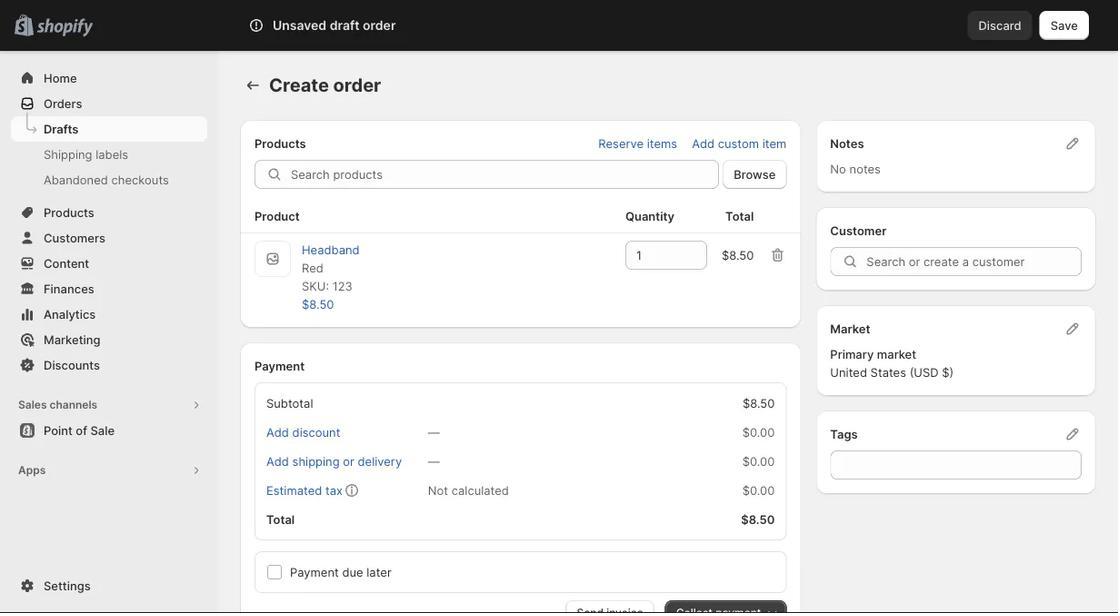 Task type: vqa. For each thing, say whether or not it's contained in the screenshot.
the Analytics Link
yes



Task type: locate. For each thing, give the bounding box(es) containing it.
products
[[255, 136, 306, 150], [44, 206, 94, 220]]

shopify image
[[37, 19, 93, 37]]

payment
[[255, 359, 305, 373], [290, 566, 339, 580]]

add for add shipping or delivery
[[266, 455, 289, 469]]

None number field
[[626, 241, 680, 270]]

0 horizontal spatial products
[[44, 206, 94, 220]]

—
[[428, 426, 440, 440], [428, 455, 440, 469]]

quantity
[[626, 209, 675, 223]]

finances
[[44, 282, 94, 296]]

reserve items
[[599, 136, 678, 150]]

primary
[[831, 347, 874, 361]]

0 horizontal spatial total
[[266, 513, 295, 527]]

estimated tax
[[266, 484, 343, 498]]

item
[[763, 136, 787, 150]]

sku:
[[302, 279, 329, 293]]

order
[[363, 18, 396, 33], [333, 74, 381, 96]]

None text field
[[831, 451, 1082, 480]]

sale
[[90, 424, 115, 438]]

add down subtotal
[[266, 426, 289, 440]]

2 vertical spatial add
[[266, 455, 289, 469]]

order right draft
[[363, 18, 396, 33]]

draft
[[330, 18, 360, 33]]

add inside button
[[266, 426, 289, 440]]

or
[[343, 455, 355, 469]]

marketing link
[[11, 327, 207, 353]]

red
[[302, 261, 324, 275]]

drafts link
[[11, 116, 207, 142]]

$)
[[942, 366, 954, 380]]

add left custom
[[692, 136, 715, 150]]

2 — from the top
[[428, 455, 440, 469]]

payment due later
[[290, 566, 392, 580]]

products down create
[[255, 136, 306, 150]]

1 vertical spatial —
[[428, 455, 440, 469]]

$0.00 for add shipping or delivery
[[743, 455, 775, 469]]

0 vertical spatial payment
[[255, 359, 305, 373]]

notes
[[831, 136, 864, 150]]

market
[[877, 347, 917, 361]]

payment up subtotal
[[255, 359, 305, 373]]

0 vertical spatial order
[[363, 18, 396, 33]]

payment for payment due later
[[290, 566, 339, 580]]

save button
[[1040, 11, 1089, 40]]

checkouts
[[111, 173, 169, 187]]

0 vertical spatial total
[[726, 209, 754, 223]]

customer
[[831, 224, 887, 238]]

1 vertical spatial $0.00
[[743, 455, 775, 469]]

2 vertical spatial $0.00
[[743, 484, 775, 498]]

$0.00
[[743, 426, 775, 440], [743, 455, 775, 469], [743, 484, 775, 498]]

add custom item button
[[681, 131, 798, 156]]

Search or create a customer text field
[[867, 247, 1082, 276]]

create
[[269, 74, 329, 96]]

total
[[726, 209, 754, 223], [266, 513, 295, 527]]

0 vertical spatial products
[[255, 136, 306, 150]]

settings
[[44, 579, 91, 593]]

headband
[[302, 243, 360, 257]]

home link
[[11, 65, 207, 91]]

customers link
[[11, 226, 207, 251]]

add inside 'button'
[[692, 136, 715, 150]]

payment left the 'due'
[[290, 566, 339, 580]]

add up estimated
[[266, 455, 289, 469]]

1 vertical spatial payment
[[290, 566, 339, 580]]

1 $0.00 from the top
[[743, 426, 775, 440]]

0 vertical spatial add
[[692, 136, 715, 150]]

custom
[[718, 136, 759, 150]]

— for add shipping or delivery
[[428, 455, 440, 469]]

0 vertical spatial —
[[428, 426, 440, 440]]

calculated
[[452, 484, 509, 498]]

add inside button
[[266, 455, 289, 469]]

3 $0.00 from the top
[[743, 484, 775, 498]]

total down estimated
[[266, 513, 295, 527]]

order right create
[[333, 74, 381, 96]]

shipping
[[292, 455, 340, 469]]

2 $0.00 from the top
[[743, 455, 775, 469]]

apps
[[18, 464, 46, 477]]

point of sale
[[44, 424, 115, 438]]

products up customers
[[44, 206, 94, 220]]

discounts
[[44, 358, 100, 372]]

add for add discount
[[266, 426, 289, 440]]

1 — from the top
[[428, 426, 440, 440]]

products link
[[11, 200, 207, 226]]

$8.50
[[722, 248, 754, 262], [302, 297, 334, 311], [743, 396, 775, 411], [741, 513, 775, 527]]

0 vertical spatial $0.00
[[743, 426, 775, 440]]

shipping labels
[[44, 147, 128, 161]]

— for add discount
[[428, 426, 440, 440]]

1 vertical spatial products
[[44, 206, 94, 220]]

tax
[[326, 484, 343, 498]]

abandoned
[[44, 173, 108, 187]]

total down the browse button
[[726, 209, 754, 223]]

headband red sku: 123 $8.50
[[302, 243, 360, 311]]

1 vertical spatial add
[[266, 426, 289, 440]]

(usd
[[910, 366, 939, 380]]

create order
[[269, 74, 381, 96]]

$0.00 for add discount
[[743, 426, 775, 440]]

delivery
[[358, 455, 402, 469]]

add
[[692, 136, 715, 150], [266, 426, 289, 440], [266, 455, 289, 469]]

drafts
[[44, 122, 78, 136]]



Task type: describe. For each thing, give the bounding box(es) containing it.
$8.50 inside headband red sku: 123 $8.50
[[302, 297, 334, 311]]

add for add custom item
[[692, 136, 715, 150]]

search
[[325, 18, 364, 32]]

search button
[[296, 11, 823, 40]]

point of sale button
[[0, 418, 218, 444]]

point
[[44, 424, 73, 438]]

1 horizontal spatial products
[[255, 136, 306, 150]]

add shipping or delivery button
[[256, 449, 413, 475]]

analytics link
[[11, 302, 207, 327]]

labels
[[96, 147, 128, 161]]

channels
[[50, 399, 97, 412]]

reserve
[[599, 136, 644, 150]]

point of sale link
[[11, 418, 207, 444]]

reserve items button
[[588, 131, 689, 156]]

discount
[[292, 426, 340, 440]]

sales channels button
[[11, 393, 207, 418]]

add discount button
[[256, 420, 351, 446]]

save
[[1051, 18, 1078, 32]]

$8.50 button
[[291, 292, 345, 317]]

subtotal
[[266, 396, 313, 411]]

not calculated
[[428, 484, 509, 498]]

apps button
[[11, 458, 207, 484]]

orders
[[44, 96, 82, 110]]

1 vertical spatial order
[[333, 74, 381, 96]]

sales channels
[[18, 399, 97, 412]]

product
[[255, 209, 300, 223]]

sales
[[18, 399, 47, 412]]

later
[[367, 566, 392, 580]]

not
[[428, 484, 448, 498]]

united
[[831, 366, 867, 380]]

due
[[342, 566, 363, 580]]

add shipping or delivery
[[266, 455, 402, 469]]

add discount
[[266, 426, 340, 440]]

content link
[[11, 251, 207, 276]]

notes
[[850, 162, 881, 176]]

items
[[647, 136, 678, 150]]

settings link
[[11, 574, 207, 599]]

analytics
[[44, 307, 96, 321]]

home
[[44, 71, 77, 85]]

shipping labels link
[[11, 142, 207, 167]]

discard link
[[968, 11, 1033, 40]]

discounts link
[[11, 353, 207, 378]]

content
[[44, 256, 89, 271]]

of
[[76, 424, 87, 438]]

headband link
[[302, 243, 360, 257]]

browse button
[[723, 160, 787, 189]]

unsaved
[[273, 18, 327, 33]]

discard
[[979, 18, 1022, 32]]

states
[[871, 366, 907, 380]]

marketing
[[44, 333, 100, 347]]

123
[[332, 279, 353, 293]]

market
[[831, 322, 871, 336]]

Search products text field
[[291, 160, 719, 189]]

customers
[[44, 231, 105, 245]]

finances link
[[11, 276, 207, 302]]

tags
[[831, 427, 858, 441]]

no notes
[[831, 162, 881, 176]]

no
[[831, 162, 846, 176]]

browse
[[734, 167, 776, 181]]

1 vertical spatial total
[[266, 513, 295, 527]]

primary market united states (usd $)
[[831, 347, 954, 380]]

add custom item
[[692, 136, 787, 150]]

abandoned checkouts link
[[11, 167, 207, 193]]

abandoned checkouts
[[44, 173, 169, 187]]

1 horizontal spatial total
[[726, 209, 754, 223]]

unsaved draft order
[[273, 18, 396, 33]]

orders link
[[11, 91, 207, 116]]

estimated
[[266, 484, 322, 498]]

estimated tax button
[[256, 478, 354, 504]]

shipping
[[44, 147, 92, 161]]

payment for payment
[[255, 359, 305, 373]]



